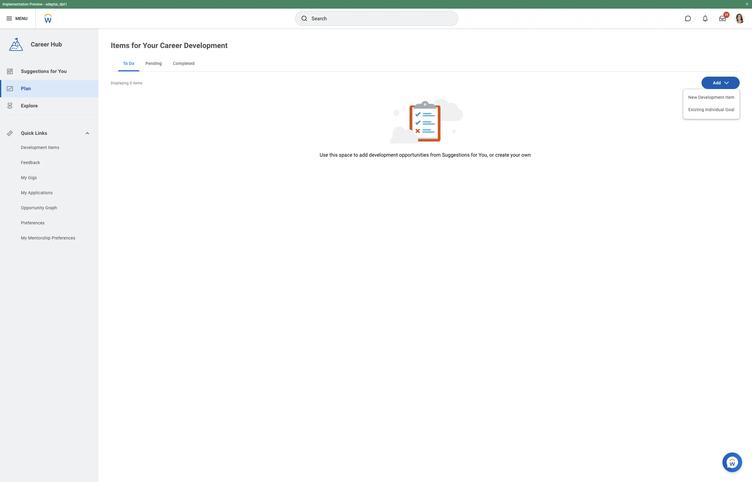 Task type: locate. For each thing, give the bounding box(es) containing it.
applications
[[28, 190, 53, 195]]

profile logan mcneil image
[[735, 14, 745, 25]]

items
[[111, 41, 130, 50], [48, 145, 59, 150]]

development inside new development item button
[[699, 95, 725, 100]]

graph
[[45, 205, 57, 210]]

development up existing individual goal
[[699, 95, 725, 100]]

opportunity graph link
[[20, 205, 84, 211]]

opportunity graph
[[21, 205, 57, 210]]

list
[[0, 63, 99, 115], [0, 144, 99, 243]]

this
[[330, 152, 338, 158]]

do
[[129, 61, 135, 66]]

my mentorship preferences link
[[20, 235, 84, 241]]

menu banner
[[0, 0, 753, 28]]

33 button
[[716, 12, 730, 25]]

3 my from the top
[[21, 236, 27, 241]]

0 horizontal spatial preferences
[[21, 220, 45, 225]]

dashboard image
[[6, 68, 14, 75]]

feedback
[[21, 160, 40, 165]]

0 horizontal spatial suggestions
[[21, 68, 49, 74]]

development
[[369, 152, 398, 158]]

development inside development items link
[[21, 145, 47, 150]]

space
[[339, 152, 353, 158]]

items inside list
[[48, 145, 59, 150]]

your
[[143, 41, 158, 50]]

quick links element
[[6, 127, 94, 140]]

1 horizontal spatial preferences
[[52, 236, 76, 241]]

goal
[[726, 107, 735, 112]]

add
[[360, 152, 368, 158]]

1 horizontal spatial for
[[132, 41, 141, 50]]

suggestions for you
[[21, 68, 67, 74]]

for left you,
[[471, 152, 478, 158]]

for left the "you"
[[50, 68, 57, 74]]

my applications link
[[20, 190, 84, 196]]

from
[[431, 152, 441, 158]]

timeline milestone image
[[6, 102, 14, 110]]

1 vertical spatial items
[[48, 145, 59, 150]]

0 vertical spatial for
[[132, 41, 141, 50]]

preferences down the preferences link
[[52, 236, 76, 241]]

development up completed button
[[184, 41, 228, 50]]

2 vertical spatial for
[[471, 152, 478, 158]]

suggestions inside list
[[21, 68, 49, 74]]

links
[[35, 130, 47, 136]]

my mentorship preferences
[[21, 236, 76, 241]]

for left your
[[132, 41, 141, 50]]

list containing development items
[[0, 144, 99, 243]]

career left hub
[[31, 41, 49, 48]]

1 my from the top
[[21, 175, 27, 180]]

development items
[[21, 145, 59, 150]]

notifications large image
[[703, 15, 709, 22]]

suggestions right from in the right top of the page
[[442, 152, 470, 158]]

my
[[21, 175, 27, 180], [21, 190, 27, 195], [21, 236, 27, 241]]

0 horizontal spatial for
[[50, 68, 57, 74]]

existing
[[689, 107, 705, 112]]

0 vertical spatial suggestions
[[21, 68, 49, 74]]

to do button
[[118, 55, 139, 71]]

development
[[184, 41, 228, 50], [699, 95, 725, 100], [21, 145, 47, 150]]

0 vertical spatial my
[[21, 175, 27, 180]]

1 vertical spatial for
[[50, 68, 57, 74]]

2 horizontal spatial development
[[699, 95, 725, 100]]

item
[[726, 95, 735, 100]]

suggestions
[[21, 68, 49, 74], [442, 152, 470, 158]]

my left mentorship
[[21, 236, 27, 241]]

career right your
[[160, 41, 182, 50]]

use this space to add development opportunities from suggestions for you, or create your own
[[320, 152, 531, 158]]

0 vertical spatial items
[[111, 41, 130, 50]]

1 vertical spatial my
[[21, 190, 27, 195]]

1 vertical spatial list
[[0, 144, 99, 243]]

opportunity
[[21, 205, 44, 210]]

items down quick links element
[[48, 145, 59, 150]]

for inside list
[[50, 68, 57, 74]]

justify image
[[6, 15, 13, 22]]

preferences
[[21, 220, 45, 225], [52, 236, 76, 241]]

0 horizontal spatial items
[[48, 145, 59, 150]]

my left gigs
[[21, 175, 27, 180]]

0 vertical spatial preferences
[[21, 220, 45, 225]]

chevron up small image
[[84, 130, 91, 136]]

0 horizontal spatial development
[[21, 145, 47, 150]]

completed
[[173, 61, 195, 66]]

explore link
[[0, 97, 99, 115]]

career
[[31, 41, 49, 48], [160, 41, 182, 50]]

add menu
[[684, 92, 740, 116]]

pending
[[146, 61, 162, 66]]

for
[[132, 41, 141, 50], [50, 68, 57, 74], [471, 152, 478, 158]]

1 horizontal spatial suggestions
[[442, 152, 470, 158]]

add button
[[702, 77, 740, 89]]

preferences down the 'opportunity'
[[21, 220, 45, 225]]

0 horizontal spatial career
[[31, 41, 49, 48]]

development down quick links
[[21, 145, 47, 150]]

1 list from the top
[[0, 63, 99, 115]]

2 list from the top
[[0, 144, 99, 243]]

mentorship
[[28, 236, 51, 241]]

for for your
[[132, 41, 141, 50]]

completed button
[[168, 55, 200, 71]]

my inside "link"
[[21, 175, 27, 180]]

my down my gigs
[[21, 190, 27, 195]]

2 vertical spatial my
[[21, 236, 27, 241]]

add
[[714, 80, 722, 85]]

to
[[354, 152, 358, 158]]

2 horizontal spatial for
[[471, 152, 478, 158]]

items up to
[[111, 41, 130, 50]]

plan
[[21, 86, 31, 91]]

tab list
[[111, 55, 740, 72]]

create
[[496, 152, 510, 158]]

my for my applications
[[21, 190, 27, 195]]

2 vertical spatial development
[[21, 145, 47, 150]]

1 vertical spatial development
[[699, 95, 725, 100]]

quick links
[[21, 130, 47, 136]]

0 vertical spatial development
[[184, 41, 228, 50]]

0 vertical spatial list
[[0, 63, 99, 115]]

gigs
[[28, 175, 37, 180]]

suggestions up plan at the left top
[[21, 68, 49, 74]]

2 my from the top
[[21, 190, 27, 195]]



Task type: describe. For each thing, give the bounding box(es) containing it.
menu
[[15, 16, 27, 21]]

my for my gigs
[[21, 175, 27, 180]]

adeptai_dpt1
[[46, 2, 67, 6]]

list containing suggestions for you
[[0, 63, 99, 115]]

or
[[490, 152, 494, 158]]

career hub
[[31, 41, 62, 48]]

chevron down image
[[724, 80, 730, 86]]

items for your career development
[[111, 41, 228, 50]]

pending button
[[141, 55, 167, 71]]

-
[[43, 2, 45, 6]]

items
[[133, 81, 143, 85]]

use
[[320, 152, 328, 158]]

existing individual goal
[[689, 107, 735, 112]]

my applications
[[21, 190, 53, 195]]

own
[[522, 152, 531, 158]]

my gigs link
[[20, 175, 84, 181]]

new
[[689, 95, 698, 100]]

feedback link
[[20, 160, 84, 166]]

search image
[[301, 15, 308, 22]]

0
[[130, 81, 132, 85]]

1 vertical spatial preferences
[[52, 236, 76, 241]]

1 horizontal spatial career
[[160, 41, 182, 50]]

1 horizontal spatial development
[[184, 41, 228, 50]]

plan link
[[0, 80, 99, 97]]

existing individual goal button
[[684, 104, 740, 116]]

new development item button
[[684, 92, 740, 104]]

onboarding home image
[[6, 85, 14, 92]]

explore
[[21, 103, 38, 109]]

menu button
[[0, 9, 35, 28]]

displaying
[[111, 81, 129, 85]]

quick
[[21, 130, 34, 136]]

your
[[511, 152, 521, 158]]

tab list containing to do
[[111, 55, 740, 72]]

displaying 0 items
[[111, 81, 143, 85]]

preferences link
[[20, 220, 84, 226]]

33
[[725, 13, 729, 16]]

individual
[[706, 107, 725, 112]]

hub
[[51, 41, 62, 48]]

my for my mentorship preferences
[[21, 236, 27, 241]]

to do
[[123, 61, 135, 66]]

implementation
[[2, 2, 29, 6]]

development items link
[[20, 144, 84, 151]]

close environment banner image
[[746, 2, 750, 6]]

implementation preview -   adeptai_dpt1
[[2, 2, 67, 6]]

you
[[58, 68, 67, 74]]

my gigs
[[21, 175, 37, 180]]

opportunities
[[399, 152, 429, 158]]

to
[[123, 61, 128, 66]]

1 vertical spatial suggestions
[[442, 152, 470, 158]]

preview
[[29, 2, 43, 6]]

Search Workday  search field
[[312, 12, 445, 25]]

new development item
[[689, 95, 735, 100]]

for for you
[[50, 68, 57, 74]]

you,
[[479, 152, 489, 158]]

link image
[[6, 130, 14, 137]]

1 horizontal spatial items
[[111, 41, 130, 50]]

suggestions for you link
[[0, 63, 99, 80]]

inbox large image
[[720, 15, 726, 22]]



Task type: vqa. For each thing, say whether or not it's contained in the screenshot.
the bottommost the Suggestions
yes



